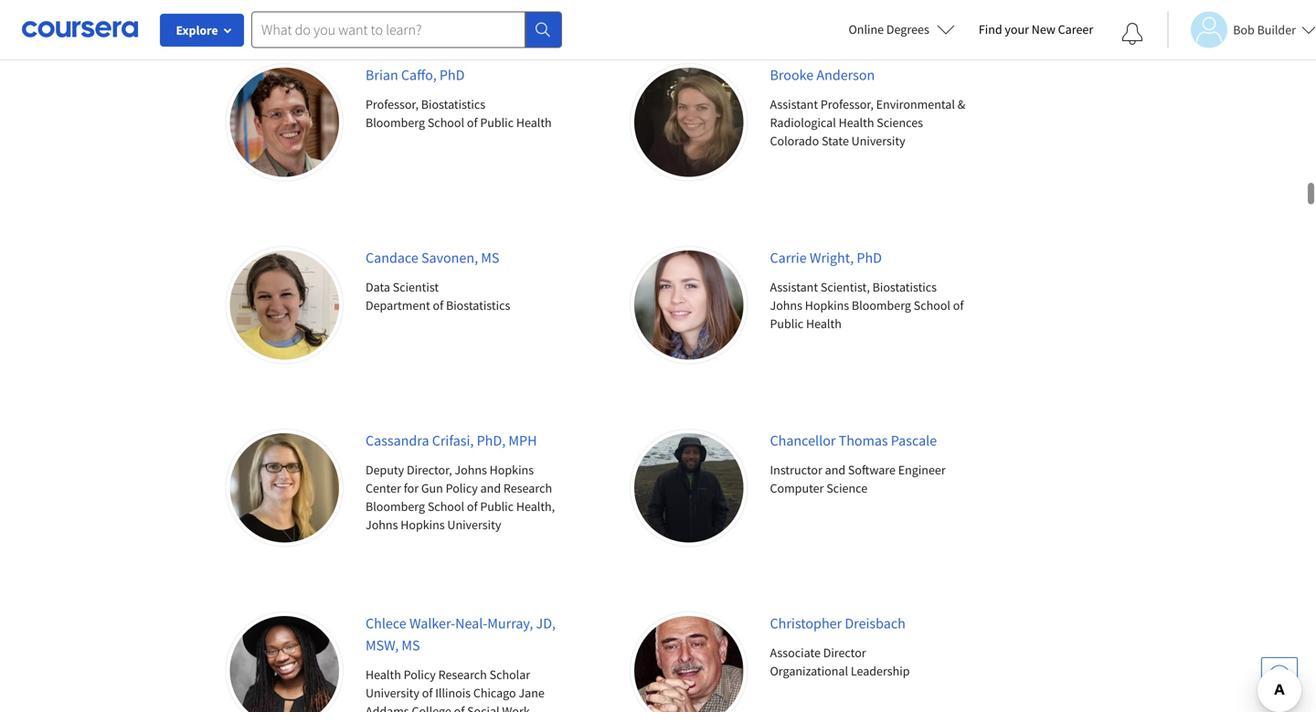 Task type: locate. For each thing, give the bounding box(es) containing it.
1 vertical spatial bloomberg
[[852, 297, 911, 314]]

chlece
[[366, 614, 407, 633]]

0 vertical spatial biostatistics
[[421, 96, 486, 112]]

policy right gun
[[446, 480, 478, 496]]

0 horizontal spatial ms
[[402, 636, 420, 655]]

hopkins down gun
[[401, 516, 445, 533]]

brooke anderson image
[[631, 64, 747, 181]]

candace savonen, ms
[[366, 249, 500, 267]]

1 horizontal spatial johns
[[455, 462, 487, 478]]

professor, down brian
[[366, 96, 419, 112]]

hopkins down mph
[[490, 462, 534, 478]]

1 horizontal spatial ms
[[481, 249, 500, 267]]

pascale
[[891, 431, 937, 450]]

of inside assistant scientist, biostatistics johns hopkins bloomberg school of public health
[[953, 297, 964, 314]]

1 vertical spatial phd
[[857, 249, 882, 267]]

professor, inside assistant professor, environmental & radiological health sciences colorado state university
[[821, 96, 874, 112]]

2 assistant from the top
[[770, 279, 818, 295]]

neal-
[[455, 614, 488, 633]]

johns down center
[[366, 516, 398, 533]]

1 vertical spatial biostatistics
[[873, 279, 937, 295]]

2 vertical spatial public
[[480, 498, 514, 515]]

1 professor, from the left
[[366, 96, 419, 112]]

assistant inside assistant scientist, biostatistics johns hopkins bloomberg school of public health
[[770, 279, 818, 295]]

ms right msw,
[[402, 636, 420, 655]]

2 vertical spatial biostatistics
[[446, 297, 510, 314]]

university down sciences
[[852, 133, 906, 149]]

biostatistics down savonen,
[[446, 297, 510, 314]]

bloomberg down scientist,
[[852, 297, 911, 314]]

2 professor, from the left
[[821, 96, 874, 112]]

0 horizontal spatial professor,
[[366, 96, 419, 112]]

0 horizontal spatial hopkins
[[401, 516, 445, 533]]

help center image
[[1269, 665, 1291, 687]]

1 vertical spatial public
[[770, 315, 804, 332]]

university inside deputy director,  johns hopkins center for gun policy and research bloomberg school of public health, johns hopkins university
[[447, 516, 501, 533]]

johns down crifasi,
[[455, 462, 487, 478]]

assistant down carrie
[[770, 279, 818, 295]]

johns inside assistant scientist, biostatistics johns hopkins bloomberg school of public health
[[770, 297, 803, 314]]

bob
[[1233, 21, 1255, 38]]

and down phd,
[[480, 480, 501, 496]]

anderson
[[817, 66, 875, 84]]

hopkins inside assistant scientist, biostatistics johns hopkins bloomberg school of public health
[[805, 297, 849, 314]]

instructor and software engineer computer science
[[770, 462, 946, 496]]

1 horizontal spatial research
[[504, 480, 552, 496]]

0 vertical spatial assistant
[[770, 96, 818, 112]]

of inside deputy director,  johns hopkins center for gun policy and research bloomberg school of public health, johns hopkins university
[[467, 498, 478, 515]]

biostatistics down caffo,
[[421, 96, 486, 112]]

biostatistics right scientist,
[[873, 279, 937, 295]]

2 horizontal spatial university
[[852, 133, 906, 149]]

for
[[404, 480, 419, 496]]

school
[[428, 114, 464, 131], [914, 297, 951, 314], [428, 498, 464, 515]]

1 vertical spatial assistant
[[770, 279, 818, 295]]

public inside deputy director,  johns hopkins center for gun policy and research bloomberg school of public health, johns hopkins university
[[480, 498, 514, 515]]

carrie wright, phd image
[[631, 247, 747, 363]]

1 horizontal spatial university
[[447, 516, 501, 533]]

scientist
[[393, 279, 439, 295]]

bloomberg down brian
[[366, 114, 425, 131]]

chancellor thomas pascale image
[[631, 430, 747, 546]]

2 horizontal spatial hopkins
[[805, 297, 849, 314]]

instructor
[[770, 462, 823, 478]]

0 horizontal spatial policy
[[404, 666, 436, 683]]

explore
[[176, 22, 218, 38]]

0 horizontal spatial and
[[480, 480, 501, 496]]

0 vertical spatial phd
[[440, 66, 465, 84]]

scholar
[[490, 666, 530, 683]]

university up 'addams'
[[366, 685, 420, 701]]

johns
[[770, 297, 803, 314], [455, 462, 487, 478], [366, 516, 398, 533]]

deputy
[[366, 462, 404, 478]]

chlece walker-neal-murray, jd, msw, ms image
[[226, 612, 343, 712]]

0 vertical spatial and
[[825, 462, 846, 478]]

1 horizontal spatial policy
[[446, 480, 478, 496]]

0 horizontal spatial university
[[366, 685, 420, 701]]

wright,
[[810, 249, 854, 267]]

school inside professor, biostatistics bloomberg school of public health
[[428, 114, 464, 131]]

research up health,
[[504, 480, 552, 496]]

policy inside health policy research scholar university of illinois chicago jane addams college of social work
[[404, 666, 436, 683]]

assistant up radiological
[[770, 96, 818, 112]]

1 assistant from the top
[[770, 96, 818, 112]]

phd right caffo,
[[440, 66, 465, 84]]

0 vertical spatial university
[[852, 133, 906, 149]]

assistant inside assistant professor, environmental & radiological health sciences colorado state university
[[770, 96, 818, 112]]

public
[[480, 114, 514, 131], [770, 315, 804, 332], [480, 498, 514, 515]]

phd
[[440, 66, 465, 84], [857, 249, 882, 267]]

assistant
[[770, 96, 818, 112], [770, 279, 818, 295]]

work
[[502, 703, 530, 712]]

chicago
[[473, 685, 516, 701]]

christopher dreisbach image
[[631, 612, 747, 712]]

1 vertical spatial research
[[438, 666, 487, 683]]

bloomberg
[[366, 114, 425, 131], [852, 297, 911, 314], [366, 498, 425, 515]]

2 vertical spatial bloomberg
[[366, 498, 425, 515]]

public inside assistant scientist, biostatistics johns hopkins bloomberg school of public health
[[770, 315, 804, 332]]

0 horizontal spatial phd
[[440, 66, 465, 84]]

bloomberg down center
[[366, 498, 425, 515]]

organizational
[[770, 663, 848, 679]]

2 vertical spatial university
[[366, 685, 420, 701]]

biostatistics
[[421, 96, 486, 112], [873, 279, 937, 295], [446, 297, 510, 314]]

phd right wright,
[[857, 249, 882, 267]]

1 vertical spatial ms
[[402, 636, 420, 655]]

deputy director,  johns hopkins center for gun policy and research bloomberg school of public health, johns hopkins university
[[366, 462, 555, 533]]

0 vertical spatial hopkins
[[805, 297, 849, 314]]

college
[[412, 703, 451, 712]]

find your new career
[[979, 21, 1093, 37]]

0 vertical spatial public
[[480, 114, 514, 131]]

university down director, in the bottom of the page
[[447, 516, 501, 533]]

health
[[516, 114, 552, 131], [839, 114, 874, 131], [806, 315, 842, 332], [366, 666, 401, 683]]

0 vertical spatial research
[[504, 480, 552, 496]]

0 vertical spatial school
[[428, 114, 464, 131]]

environmental
[[876, 96, 955, 112]]

1 horizontal spatial and
[[825, 462, 846, 478]]

None search field
[[251, 11, 562, 48]]

school inside deputy director,  johns hopkins center for gun policy and research bloomberg school of public health, johns hopkins university
[[428, 498, 464, 515]]

university inside assistant professor, environmental & radiological health sciences colorado state university
[[852, 133, 906, 149]]

professor, down anderson at the right top of the page
[[821, 96, 874, 112]]

1 horizontal spatial phd
[[857, 249, 882, 267]]

professor, inside professor, biostatistics bloomberg school of public health
[[366, 96, 419, 112]]

0 vertical spatial policy
[[446, 480, 478, 496]]

2 vertical spatial johns
[[366, 516, 398, 533]]

phd for brian caffo, phd
[[440, 66, 465, 84]]

hopkins
[[805, 297, 849, 314], [490, 462, 534, 478], [401, 516, 445, 533]]

of
[[467, 114, 478, 131], [433, 297, 444, 314], [953, 297, 964, 314], [467, 498, 478, 515], [422, 685, 433, 701], [454, 703, 465, 712]]

0 horizontal spatial research
[[438, 666, 487, 683]]

brian caffo, phd image
[[226, 64, 343, 181]]

health inside health policy research scholar university of illinois chicago jane addams college of social work
[[366, 666, 401, 683]]

research up illinois at the left
[[438, 666, 487, 683]]

brian caffo, phd link
[[366, 66, 465, 84]]

director,
[[407, 462, 452, 478]]

bloomberg inside assistant scientist, biostatistics johns hopkins bloomberg school of public health
[[852, 297, 911, 314]]

christopher
[[770, 614, 842, 633]]

health policy research scholar university of illinois chicago jane addams college of social work
[[366, 666, 545, 712]]

coursera image
[[22, 15, 138, 44]]

online degrees button
[[834, 9, 970, 49]]

1 vertical spatial policy
[[404, 666, 436, 683]]

1 vertical spatial school
[[914, 297, 951, 314]]

assistant for carrie
[[770, 279, 818, 295]]

assistant for brooke
[[770, 96, 818, 112]]

1 horizontal spatial professor,
[[821, 96, 874, 112]]

0 vertical spatial johns
[[770, 297, 803, 314]]

carrie wright, phd link
[[770, 249, 882, 267]]

jd,
[[536, 614, 556, 633]]

1 vertical spatial hopkins
[[490, 462, 534, 478]]

biostatistics inside professor, biostatistics bloomberg school of public health
[[421, 96, 486, 112]]

public inside professor, biostatistics bloomberg school of public health
[[480, 114, 514, 131]]

university
[[852, 133, 906, 149], [447, 516, 501, 533], [366, 685, 420, 701]]

policy
[[446, 480, 478, 496], [404, 666, 436, 683]]

1 vertical spatial and
[[480, 480, 501, 496]]

1 vertical spatial johns
[[455, 462, 487, 478]]

find
[[979, 21, 1002, 37]]

0 vertical spatial bloomberg
[[366, 114, 425, 131]]

policy up college
[[404, 666, 436, 683]]

professor,
[[366, 96, 419, 112], [821, 96, 874, 112]]

and inside instructor and software engineer computer science
[[825, 462, 846, 478]]

research
[[504, 480, 552, 496], [438, 666, 487, 683]]

2 horizontal spatial johns
[[770, 297, 803, 314]]

johns down carrie
[[770, 297, 803, 314]]

and
[[825, 462, 846, 478], [480, 480, 501, 496]]

and up science
[[825, 462, 846, 478]]

hopkins down scientist,
[[805, 297, 849, 314]]

cassandra
[[366, 431, 429, 450]]

2 vertical spatial school
[[428, 498, 464, 515]]

1 vertical spatial university
[[447, 516, 501, 533]]

builder
[[1257, 21, 1296, 38]]

2 vertical spatial hopkins
[[401, 516, 445, 533]]

What do you want to learn? text field
[[251, 11, 526, 48]]

ms right savonen,
[[481, 249, 500, 267]]

phd for carrie wright, phd
[[857, 249, 882, 267]]

department
[[366, 297, 430, 314]]



Task type: vqa. For each thing, say whether or not it's contained in the screenshot.
Assistant related to Brooke
yes



Task type: describe. For each thing, give the bounding box(es) containing it.
leadership
[[851, 663, 910, 679]]

chancellor thomas pascale link
[[770, 431, 937, 450]]

christopher dreisbach link
[[770, 614, 906, 633]]

data
[[366, 279, 390, 295]]

biostatistics inside "data scientist department of biostatistics"
[[446, 297, 510, 314]]

health,
[[516, 498, 555, 515]]

candace savonen, ms image
[[226, 247, 343, 363]]

&
[[958, 96, 966, 112]]

brooke anderson
[[770, 66, 875, 84]]

crifasi,
[[432, 431, 474, 450]]

carrie
[[770, 249, 807, 267]]

social
[[467, 703, 500, 712]]

carrie wright, phd
[[770, 249, 882, 267]]

computer
[[770, 480, 824, 496]]

biostatistics inside assistant scientist, biostatistics johns hopkins bloomberg school of public health
[[873, 279, 937, 295]]

of inside "data scientist department of biostatistics"
[[433, 297, 444, 314]]

career
[[1058, 21, 1093, 37]]

engineer
[[898, 462, 946, 478]]

center
[[366, 480, 401, 496]]

mph
[[509, 431, 537, 450]]

chlece walker-neal-murray, jd, msw, ms link
[[366, 614, 556, 655]]

0 vertical spatial ms
[[481, 249, 500, 267]]

science
[[827, 480, 868, 496]]

cassandra crifasi, phd, mph link
[[366, 431, 537, 450]]

colorado
[[770, 133, 819, 149]]

find your new career link
[[970, 18, 1103, 41]]

bob builder
[[1233, 21, 1296, 38]]

candace savonen, ms link
[[366, 249, 500, 267]]

health inside assistant professor, environmental & radiological health sciences colorado state university
[[839, 114, 874, 131]]

bloomberg inside deputy director,  johns hopkins center for gun policy and research bloomberg school of public health, johns hopkins university
[[366, 498, 425, 515]]

data scientist department of biostatistics
[[366, 279, 510, 314]]

policy inside deputy director,  johns hopkins center for gun policy and research bloomberg school of public health, johns hopkins university
[[446, 480, 478, 496]]

phd,
[[477, 431, 506, 450]]

gun
[[421, 480, 443, 496]]

online
[[849, 21, 884, 37]]

bob builder button
[[1168, 11, 1316, 48]]

dreisbach
[[845, 614, 906, 633]]

bloomberg inside professor, biostatistics bloomberg school of public health
[[366, 114, 425, 131]]

brooke anderson link
[[770, 66, 875, 84]]

research inside deputy director,  johns hopkins center for gun policy and research bloomberg school of public health, johns hopkins university
[[504, 480, 552, 496]]

savonen,
[[421, 249, 478, 267]]

associate
[[770, 644, 821, 661]]

health inside assistant scientist, biostatistics johns hopkins bloomberg school of public health
[[806, 315, 842, 332]]

radiological
[[770, 114, 836, 131]]

jane
[[519, 685, 545, 701]]

software
[[848, 462, 896, 478]]

ms inside the chlece walker-neal-murray, jd, msw, ms
[[402, 636, 420, 655]]

show notifications image
[[1122, 23, 1144, 45]]

msw,
[[366, 636, 399, 655]]

degrees
[[887, 21, 930, 37]]

scientist,
[[821, 279, 870, 295]]

cassandra crifasi, phd, mph
[[366, 431, 537, 450]]

walker-
[[409, 614, 455, 633]]

christopher dreisbach
[[770, 614, 906, 633]]

chancellor
[[770, 431, 836, 450]]

addams
[[366, 703, 409, 712]]

cassandra crifasi, phd, mph image
[[226, 430, 343, 546]]

1 horizontal spatial hopkins
[[490, 462, 534, 478]]

murray,
[[488, 614, 533, 633]]

brooke
[[770, 66, 814, 84]]

0 horizontal spatial johns
[[366, 516, 398, 533]]

associate director organizational leadership
[[770, 644, 910, 679]]

assistant scientist, biostatistics johns hopkins bloomberg school of public health
[[770, 279, 964, 332]]

thomas
[[839, 431, 888, 450]]

explore button
[[160, 14, 244, 47]]

chlece walker-neal-murray, jd, msw, ms
[[366, 614, 556, 655]]

state
[[822, 133, 849, 149]]

assistant professor, environmental & radiological health sciences colorado state university
[[770, 96, 966, 149]]

professor, biostatistics bloomberg school of public health
[[366, 96, 552, 131]]

sciences
[[877, 114, 923, 131]]

your
[[1005, 21, 1029, 37]]

chancellor thomas pascale
[[770, 431, 937, 450]]

illinois
[[435, 685, 471, 701]]

director
[[823, 644, 866, 661]]

new
[[1032, 21, 1056, 37]]

online degrees
[[849, 21, 930, 37]]

and inside deputy director,  johns hopkins center for gun policy and research bloomberg school of public health, johns hopkins university
[[480, 480, 501, 496]]

brian caffo, phd
[[366, 66, 465, 84]]

brian
[[366, 66, 398, 84]]

school inside assistant scientist, biostatistics johns hopkins bloomberg school of public health
[[914, 297, 951, 314]]

candace
[[366, 249, 418, 267]]

research inside health policy research scholar university of illinois chicago jane addams college of social work
[[438, 666, 487, 683]]

of inside professor, biostatistics bloomberg school of public health
[[467, 114, 478, 131]]

caffo,
[[401, 66, 437, 84]]

health inside professor, biostatistics bloomberg school of public health
[[516, 114, 552, 131]]

university inside health policy research scholar university of illinois chicago jane addams college of social work
[[366, 685, 420, 701]]



